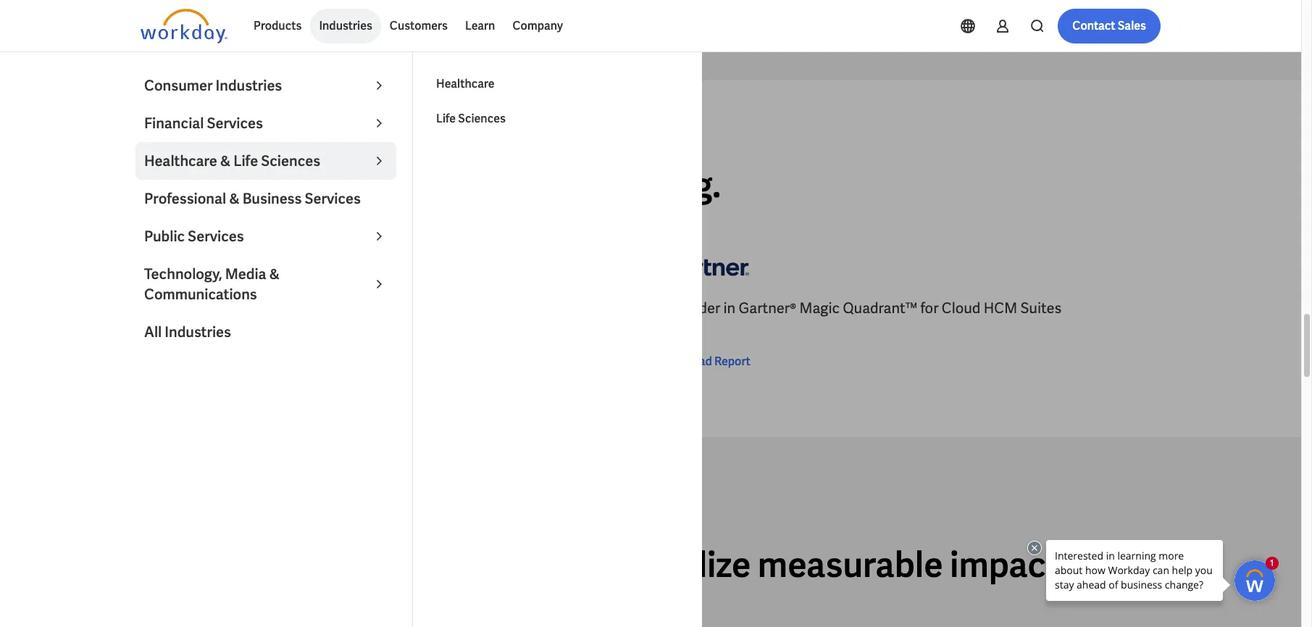 Task type: locate. For each thing, give the bounding box(es) containing it.
services
[[207, 114, 263, 133], [305, 189, 361, 208], [188, 227, 244, 246]]

industries up financial services dropdown button
[[216, 76, 282, 95]]

2 horizontal spatial in
[[724, 299, 736, 318]]

2 gartner® from the left
[[739, 299, 797, 318]]

a up "read report" link
[[663, 299, 673, 318]]

healthcare & life sciences
[[144, 152, 321, 170]]

in
[[278, 163, 307, 208], [202, 299, 214, 318], [724, 299, 736, 318]]

1 horizontal spatial gartner image
[[663, 246, 750, 287]]

gartner image for gartner®
[[663, 246, 750, 287]]

in inside a leader in 2023 gartner® magic quadrant™ for cloud erp for service- centric enterprises
[[202, 299, 214, 318]]

1 vertical spatial industries
[[216, 76, 282, 95]]

2 vertical spatial services
[[188, 227, 244, 246]]

gartner image
[[141, 246, 228, 287], [663, 246, 750, 287]]

financial
[[144, 114, 204, 133]]

sciences up hr,
[[458, 111, 506, 126]]

for left the 'hcm'
[[921, 299, 939, 318]]

gartner® up report
[[739, 299, 797, 318]]

healthcare down what analysts say
[[144, 152, 217, 170]]

erp
[[497, 299, 523, 318]]

healthcare inside dropdown button
[[144, 152, 217, 170]]

services up the healthcare & life sciences
[[207, 114, 263, 133]]

in for gartner®
[[724, 299, 736, 318]]

cloud
[[455, 299, 494, 318], [942, 299, 981, 318]]

healthcare
[[436, 76, 495, 91], [144, 152, 217, 170]]

0 horizontal spatial leader
[[154, 299, 199, 318]]

contact sales link
[[1059, 9, 1161, 43]]

companies across all industries realize measurable impact.
[[141, 543, 1069, 588]]

1 quadrant™ from the left
[[356, 299, 430, 318]]

1 horizontal spatial gartner®
[[739, 299, 797, 318]]

media
[[225, 265, 266, 283]]

& inside dropdown button
[[220, 152, 231, 170]]

hcm
[[984, 299, 1018, 318]]

products button
[[245, 9, 311, 43]]

realize
[[648, 543, 751, 588]]

quadrant™
[[356, 299, 430, 318], [843, 299, 918, 318]]

2 vertical spatial industries
[[165, 323, 231, 341]]

leader up read
[[676, 299, 721, 318]]

life
[[436, 111, 456, 126], [234, 152, 258, 170]]

a down what
[[141, 163, 165, 208]]

&
[[220, 152, 231, 170], [229, 189, 240, 208], [269, 265, 280, 283]]

a for a leader in finance, hr, and planning.
[[141, 163, 165, 208]]

all industries link
[[136, 313, 397, 351]]

for
[[434, 299, 452, 318], [526, 299, 544, 318], [921, 299, 939, 318]]

2 gartner image from the left
[[663, 246, 750, 287]]

1 cloud from the left
[[455, 299, 494, 318]]

sciences up business
[[261, 152, 321, 170]]

1 leader from the left
[[154, 299, 199, 318]]

1 vertical spatial life
[[234, 152, 258, 170]]

sciences
[[458, 111, 506, 126], [261, 152, 321, 170]]

0 horizontal spatial cloud
[[455, 299, 494, 318]]

in for finance,
[[278, 163, 307, 208]]

a leader in 2023 gartner® magic quadrant™ for cloud erp for service- centric enterprises
[[141, 299, 601, 338]]

enterprises
[[192, 319, 267, 338]]

0 vertical spatial life
[[436, 111, 456, 126]]

0 horizontal spatial gartner image
[[141, 246, 228, 287]]

industries
[[319, 18, 373, 33], [216, 76, 282, 95], [165, 323, 231, 341]]

read report
[[686, 354, 751, 369]]

finance,
[[314, 163, 439, 208]]

1 vertical spatial healthcare
[[144, 152, 217, 170]]

a up all at the bottom left of the page
[[141, 299, 151, 318]]

1 magic from the left
[[312, 299, 353, 318]]

0 horizontal spatial for
[[434, 299, 452, 318]]

a inside a leader in 2023 gartner® magic quadrant™ for cloud erp for service- centric enterprises
[[141, 299, 151, 318]]

gartner® inside a leader in 2023 gartner® magic quadrant™ for cloud erp for service- centric enterprises
[[252, 299, 309, 318]]

1 horizontal spatial in
[[278, 163, 307, 208]]

company
[[513, 18, 563, 33]]

life down say
[[234, 152, 258, 170]]

impact.
[[950, 543, 1069, 588]]

0 horizontal spatial quadrant™
[[356, 299, 430, 318]]

in up public services dropdown button
[[278, 163, 307, 208]]

services right business
[[305, 189, 361, 208]]

1 vertical spatial sciences
[[261, 152, 321, 170]]

1 vertical spatial &
[[229, 189, 240, 208]]

customers
[[390, 18, 448, 33]]

cloud left the 'hcm'
[[942, 299, 981, 318]]

leader
[[154, 299, 199, 318], [676, 299, 721, 318]]

2 magic from the left
[[800, 299, 840, 318]]

0 vertical spatial &
[[220, 152, 231, 170]]

1 horizontal spatial sciences
[[458, 111, 506, 126]]

0 vertical spatial services
[[207, 114, 263, 133]]

life inside dropdown button
[[234, 152, 258, 170]]

a leader in finance, hr, and planning.
[[141, 163, 721, 208]]

& down say
[[220, 152, 231, 170]]

industries
[[483, 543, 641, 588]]

what
[[141, 128, 171, 141]]

& inside technology, media & communications
[[269, 265, 280, 283]]

leader for a leader in gartner® magic quadrant™ for cloud hcm suites
[[676, 299, 721, 318]]

1 horizontal spatial quadrant™
[[843, 299, 918, 318]]

healthcare link
[[428, 67, 689, 101]]

for right erp
[[526, 299, 544, 318]]

customers button
[[381, 9, 457, 43]]

magic
[[312, 299, 353, 318], [800, 299, 840, 318]]

in for 2023
[[202, 299, 214, 318]]

sales
[[1118, 18, 1147, 33]]

gartner image for 2023
[[141, 246, 228, 287]]

read report link
[[663, 353, 751, 371]]

0 horizontal spatial life
[[234, 152, 258, 170]]

across
[[327, 543, 432, 588]]

cloud left erp
[[455, 299, 494, 318]]

healthcare up 'life sciences'
[[436, 76, 495, 91]]

1 horizontal spatial for
[[526, 299, 544, 318]]

professional & business services
[[144, 189, 361, 208]]

1 gartner image from the left
[[141, 246, 228, 287]]

service-
[[547, 299, 601, 318]]

1 for from the left
[[434, 299, 452, 318]]

2 cloud from the left
[[942, 299, 981, 318]]

2023
[[217, 299, 249, 318]]

1 gartner® from the left
[[252, 299, 309, 318]]

all industries
[[144, 323, 231, 341]]

consumer industries button
[[136, 67, 397, 104]]

industries down communications
[[165, 323, 231, 341]]

life up a leader in finance, hr, and planning.
[[436, 111, 456, 126]]

2 horizontal spatial for
[[921, 299, 939, 318]]

all
[[439, 543, 476, 588]]

business
[[243, 189, 302, 208]]

in left the 2023
[[202, 299, 214, 318]]

sciences inside dropdown button
[[261, 152, 321, 170]]

industries button
[[311, 9, 381, 43]]

gartner®
[[252, 299, 309, 318], [739, 299, 797, 318]]

2 vertical spatial &
[[269, 265, 280, 283]]

for left erp
[[434, 299, 452, 318]]

0 vertical spatial healthcare
[[436, 76, 495, 91]]

what analysts say
[[141, 128, 245, 141]]

leader up centric
[[154, 299, 199, 318]]

gartner® right the 2023
[[252, 299, 309, 318]]

& right media
[[269, 265, 280, 283]]

services up technology, media & communications at the left of page
[[188, 227, 244, 246]]

leader
[[172, 163, 271, 208]]

say
[[226, 128, 245, 141]]

0 horizontal spatial magic
[[312, 299, 353, 318]]

1 horizontal spatial healthcare
[[436, 76, 495, 91]]

analysts
[[173, 128, 224, 141]]

1 horizontal spatial leader
[[676, 299, 721, 318]]

0 horizontal spatial in
[[202, 299, 214, 318]]

0 horizontal spatial sciences
[[261, 152, 321, 170]]

2 leader from the left
[[676, 299, 721, 318]]

industries right products
[[319, 18, 373, 33]]

1 horizontal spatial magic
[[800, 299, 840, 318]]

consumer
[[144, 76, 213, 95]]

a
[[141, 163, 165, 208], [141, 299, 151, 318], [663, 299, 673, 318]]

1 horizontal spatial cloud
[[942, 299, 981, 318]]

0 horizontal spatial gartner®
[[252, 299, 309, 318]]

in up report
[[724, 299, 736, 318]]

leader inside a leader in 2023 gartner® magic quadrant™ for cloud erp for service- centric enterprises
[[154, 299, 199, 318]]

leader for a leader in 2023 gartner® magic quadrant™ for cloud erp for service- centric enterprises
[[154, 299, 199, 318]]

0 horizontal spatial healthcare
[[144, 152, 217, 170]]

1 horizontal spatial life
[[436, 111, 456, 126]]

a for a leader in 2023 gartner® magic quadrant™ for cloud erp for service- centric enterprises
[[141, 299, 151, 318]]

& down the healthcare & life sciences
[[229, 189, 240, 208]]

measurable
[[758, 543, 944, 588]]

technology, media & communications button
[[136, 255, 397, 313]]



Task type: describe. For each thing, give the bounding box(es) containing it.
public services button
[[136, 217, 397, 255]]

technology,
[[144, 265, 222, 283]]

and
[[509, 163, 568, 208]]

1 vertical spatial services
[[305, 189, 361, 208]]

planning.
[[575, 163, 721, 208]]

consumer industries
[[144, 76, 282, 95]]

all
[[144, 323, 162, 341]]

& for life
[[220, 152, 231, 170]]

go to the homepage image
[[141, 9, 228, 43]]

communications
[[144, 285, 257, 304]]

healthcare for healthcare
[[436, 76, 495, 91]]

& for business
[[229, 189, 240, 208]]

services for public services
[[188, 227, 244, 246]]

contact
[[1073, 18, 1116, 33]]

2 for from the left
[[526, 299, 544, 318]]

companies
[[141, 543, 320, 588]]

healthcare for healthcare & life sciences
[[144, 152, 217, 170]]

technology, media & communications
[[144, 265, 280, 304]]

healthcare & life sciences button
[[136, 142, 397, 180]]

life sciences link
[[428, 101, 689, 136]]

learn button
[[457, 9, 504, 43]]

professional
[[144, 189, 226, 208]]

0 vertical spatial sciences
[[458, 111, 506, 126]]

0 vertical spatial industries
[[319, 18, 373, 33]]

learn
[[465, 18, 495, 33]]

professional & business services link
[[136, 180, 397, 217]]

magic inside a leader in 2023 gartner® magic quadrant™ for cloud erp for service- centric enterprises
[[312, 299, 353, 318]]

company button
[[504, 9, 572, 43]]

industries for consumer industries
[[216, 76, 282, 95]]

public
[[144, 227, 185, 246]]

quadrant™ inside a leader in 2023 gartner® magic quadrant™ for cloud erp for service- centric enterprises
[[356, 299, 430, 318]]

2 quadrant™ from the left
[[843, 299, 918, 318]]

public services
[[144, 227, 244, 246]]

industries for all industries
[[165, 323, 231, 341]]

contact sales
[[1073, 18, 1147, 33]]

read
[[686, 354, 712, 369]]

3 for from the left
[[921, 299, 939, 318]]

products
[[254, 18, 302, 33]]

cloud inside a leader in 2023 gartner® magic quadrant™ for cloud erp for service- centric enterprises
[[455, 299, 494, 318]]

life sciences
[[436, 111, 506, 126]]

suites
[[1021, 299, 1062, 318]]

financial services button
[[136, 104, 397, 142]]

report
[[715, 354, 751, 369]]

centric
[[141, 319, 189, 338]]

financial services
[[144, 114, 263, 133]]

services for financial services
[[207, 114, 263, 133]]

hr,
[[446, 163, 502, 208]]

a leader in gartner® magic quadrant™ for cloud hcm suites
[[663, 299, 1062, 318]]

a for a leader in gartner® magic quadrant™ for cloud hcm suites
[[663, 299, 673, 318]]



Task type: vqa. For each thing, say whether or not it's contained in the screenshot.
learn dropdown button
yes



